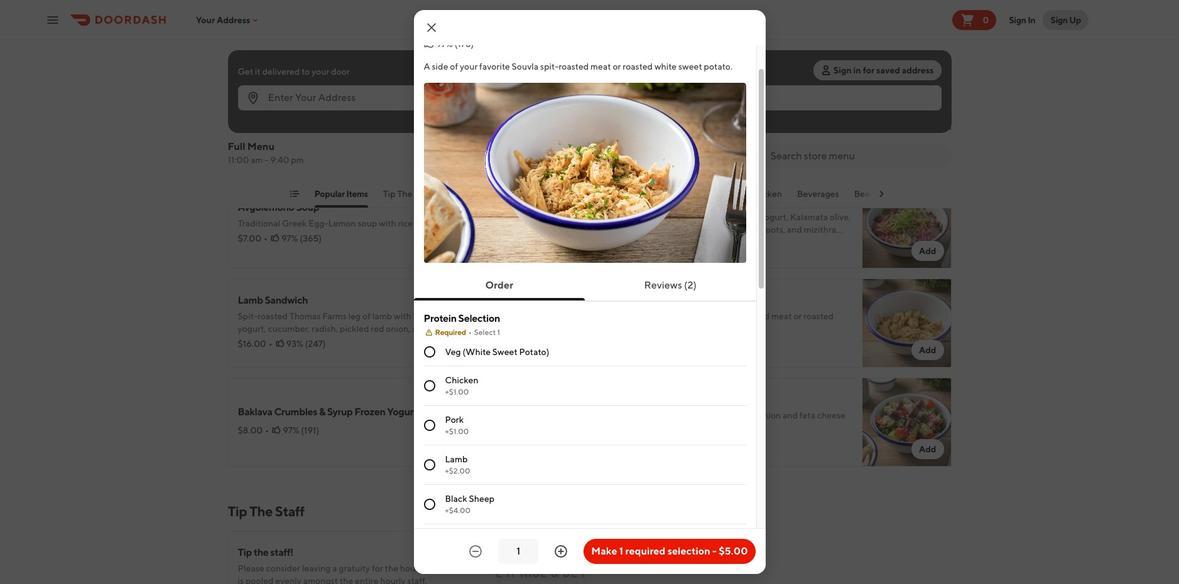 Task type: locate. For each thing, give the bounding box(es) containing it.
leg inside lamb salad spit-roasted thomas farms leg of lamb with harissa-spiked yogurt, cucumber, radish, pickled red onion, and feta cheese over kale and romaine lettuce.
[[715, 113, 728, 123]]

harissa- inside lamb salad spit-roasted thomas farms leg of lamb with harissa-spiked yogurt, cucumber, radish, pickled red onion, and feta cheese over kale and romaine lettuce.
[[780, 113, 811, 123]]

1 vertical spatial spit-
[[238, 312, 258, 322]]

Veg (White Sweet Potato) radio
[[424, 347, 435, 358]]

natural up pm
[[289, 113, 319, 123]]

freebird inside freebird all-natural chicken with "granch" dressing, fennel, navel orange, pickled red onion, pea shoots, and mizithra cheese over kale and romaine lettuce.
[[238, 14, 272, 24]]

2 orange, from the top
[[261, 126, 291, 136]]

leg for lamb salad
[[715, 113, 728, 123]]

• left 93% (247)
[[269, 339, 272, 349]]

1 natural from the top
[[289, 14, 319, 24]]

or
[[613, 62, 621, 72], [794, 312, 802, 322]]

• for traditional greek egg-lemon soup with rice and chicken.
[[264, 234, 268, 244]]

0 vertical spatial -
[[265, 155, 268, 165]]

1 vertical spatial a
[[605, 312, 611, 322]]

add for white
[[919, 246, 936, 256]]

11:00
[[228, 155, 249, 165]]

add button for salad
[[911, 440, 944, 460]]

bread.
[[349, 337, 375, 347]]

cheese inside freebird all-natural chicken with "granch" dressing, fennel, navel orange, pickled red onion, pea shoots, and mizithra cheese over kale and romaine lettuce.
[[238, 39, 266, 49]]

farms up pita
[[322, 312, 347, 322]]

walnut,
[[637, 225, 666, 235]]

yogurt, inside veg salad roasted white sweet potato with garlic yogurt, kalamata olive, toasted walnut, pickled red onion, pea shoots, and mizithra cheese over kale and romaine lettuce.
[[760, 212, 788, 222]]

protein
[[424, 313, 457, 325]]

1 vertical spatial spiked
[[444, 312, 471, 322]]

meat
[[637, 295, 660, 307]]

$17.00 for freebird all-natural chicken with "granch" dressing, fennel, navel orange, pickled red onion, pea shoots, and mizithra cheese over kale and romaine lettuce.
[[238, 41, 265, 52]]

veg for (white
[[445, 348, 461, 358]]

spit- inside lamb salad spit-roasted thomas farms leg of lamb with harissa-spiked yogurt, cucumber, radish, pickled red onion, and feta cheese over kale and romaine lettuce.
[[605, 113, 624, 123]]

1 dressing, from the top
[[413, 14, 448, 24]]

1 all- from the top
[[274, 14, 289, 24]]

0 horizontal spatial staff
[[275, 504, 304, 520]]

salad
[[632, 96, 656, 108], [624, 195, 648, 207], [687, 394, 711, 406]]

0 vertical spatial pea
[[365, 26, 380, 36]]

sandwich inside chicken sandwich freebird all-natural chicken with "granch" dressing, fennel, navel orange, pickled red onion, pea shoots, and mizithra cheese wrapped in warm, fluffy pita.
[[276, 96, 320, 108]]

veg inside 'protein selection' group
[[445, 348, 461, 358]]

lamb for lamb salad
[[605, 96, 630, 108]]

onion, inside lamb sandwich spit-roasted thomas farms leg of lamb with harissa-spiked yogurt, cucumber, radish, pickled red onion, and feta cheese wrapped in warm, fluffy pita bread.
[[386, 324, 411, 334]]

over up sides
[[605, 138, 622, 148]]

sandwich for lamb sandwich
[[265, 295, 308, 307]]

97% for 97% (191)
[[283, 426, 299, 436]]

• left 93% (301)
[[634, 141, 638, 151]]

1 horizontal spatial spiked
[[811, 113, 837, 123]]

1 fennel, from the top
[[450, 14, 477, 24]]

cheese inside chicken sandwich freebird all-natural chicken with "granch" dressing, fennel, navel orange, pickled red onion, pea shoots, and mizithra cheese wrapped in warm, fluffy pita.
[[238, 138, 266, 148]]

olive, inside souvla side green salad tomato, cucumber, kalamata olive, red onion and feta cheese over chopped kale and romaine lettuce.
[[720, 411, 741, 421]]

cheese inside lamb salad spit-roasted thomas farms leg of lamb with harissa-spiked yogurt, cucumber, radish, pickled red onion, and feta cheese over kale and romaine lettuce.
[[814, 126, 842, 136]]

pea inside freebird all-natural chicken with "granch" dressing, fennel, navel orange, pickled red onion, pea shoots, and mizithra cheese over kale and romaine lettuce.
[[365, 26, 380, 36]]

1 vertical spatial $17.00
[[605, 141, 632, 151]]

radish, for sandwich
[[312, 324, 338, 334]]

$17.00 •
[[238, 41, 271, 52], [605, 141, 638, 151]]

romaine down the potato
[[689, 237, 722, 248]]

1 vertical spatial "granch"
[[375, 113, 411, 123]]

0 vertical spatial a
[[424, 62, 430, 72]]

2 horizontal spatial souvla
[[693, 312, 719, 322]]

1 vertical spatial yogurt,
[[760, 212, 788, 222]]

all- inside freebird all-natural chicken with "granch" dressing, fennel, navel orange, pickled red onion, pea shoots, and mizithra cheese over kale and romaine lettuce.
[[274, 14, 289, 24]]

1 "granch" from the top
[[375, 14, 411, 24]]

kalamata
[[790, 212, 828, 222]]

radish, up (301)
[[678, 126, 705, 136]]

1 vertical spatial shoots,
[[382, 126, 410, 136]]

$8.00
[[238, 426, 263, 436]]

0 horizontal spatial for
[[372, 564, 383, 574]]

with inside lamb sandwich spit-roasted thomas farms leg of lamb with harissa-spiked yogurt, cucumber, radish, pickled red onion, and feta cheese wrapped in warm, fluffy pita bread.
[[394, 312, 411, 322]]

side left green
[[636, 394, 656, 406]]

add button for white
[[911, 241, 944, 261]]

frozen right syrup
[[354, 406, 385, 418]]

veg salad roasted white sweet potato with garlic yogurt, kalamata olive, toasted walnut, pickled red onion, pea shoots, and mizithra cheese over kale and romaine lettuce.
[[605, 195, 851, 248]]

greek left fries
[[605, 9, 632, 21]]

97% for 97% (178)
[[436, 39, 453, 49]]

a
[[424, 62, 430, 72], [605, 312, 611, 322]]

feta up item search "search box"
[[796, 126, 812, 136]]

freebird inside chicken sandwich freebird all-natural chicken with "granch" dressing, fennel, navel orange, pickled red onion, pea shoots, and mizithra cheese wrapped in warm, fluffy pita.
[[238, 113, 272, 123]]

favorite inside side of meat a side of your favorite souvla spit-roasted meat or roasted white sweet potato.
[[660, 312, 691, 322]]

1 horizontal spatial side
[[636, 394, 656, 406]]

yogurt up the potato
[[666, 189, 692, 199]]

$16.00 • up the am
[[238, 141, 272, 151]]

93% for lamb salad
[[652, 141, 669, 151]]

greek inside avgolemono soup traditional greek egg-lemon soup with rice and chicken.
[[282, 219, 307, 229]]

1 freebird from the top
[[238, 14, 272, 24]]

1 horizontal spatial olive,
[[830, 212, 851, 222]]

lettuce. right (978)
[[357, 39, 387, 49]]

0 horizontal spatial meat
[[591, 62, 611, 72]]

kalamata
[[682, 411, 719, 421]]

1 horizontal spatial $17.00 •
[[605, 141, 638, 151]]

olive,
[[830, 212, 851, 222], [720, 411, 741, 421]]

2 $16.00 from the top
[[238, 339, 266, 349]]

order
[[485, 280, 513, 292]]

1 right make
[[619, 546, 623, 558]]

feta for lamb salad
[[796, 126, 812, 136]]

1 vertical spatial potato.
[[654, 324, 683, 334]]

1 vertical spatial radish,
[[312, 324, 338, 334]]

+$1.00 inside chicken +$1.00
[[445, 388, 469, 397]]

olive, right kalamata
[[720, 411, 741, 421]]

2 dressing, from the top
[[413, 113, 448, 123]]

kale down walnut,
[[654, 237, 671, 248]]

hourly up staff.
[[400, 564, 425, 574]]

for inside tip the staff! please consider leaving a gratuity for the hourly staff today. it is pooled evenly amongst the entire hourly staff.
[[372, 564, 383, 574]]

romaine up frozen yogurt
[[659, 138, 692, 148]]

"granch" left close side of meat icon
[[375, 14, 411, 24]]

1 horizontal spatial 1
[[619, 546, 623, 558]]

it
[[473, 564, 479, 574]]

add for greek
[[552, 246, 569, 256]]

the up please
[[254, 547, 269, 559]]

$17.00 up get
[[238, 41, 265, 52]]

0 vertical spatial favorite
[[479, 62, 510, 72]]

side left meat
[[605, 295, 624, 307]]

2 +$1.00 from the top
[[445, 427, 469, 437]]

white
[[655, 62, 677, 72], [640, 212, 662, 222], [605, 324, 627, 334]]

in inside chicken sandwich freebird all-natural chicken with "granch" dressing, fennel, navel orange, pickled red onion, pea shoots, and mizithra cheese wrapped in warm, fluffy pita.
[[305, 138, 312, 148]]

the down gratuity
[[340, 577, 353, 585]]

pita
[[332, 337, 348, 347]]

onion, inside freebird all-natural chicken with "granch" dressing, fennel, navel orange, pickled red onion, pea shoots, and mizithra cheese over kale and romaine lettuce.
[[339, 26, 364, 36]]

1 vertical spatial yogurt
[[387, 406, 417, 418]]

all- up "97% (978)"
[[274, 14, 289, 24]]

0 horizontal spatial frozen
[[354, 406, 385, 418]]

2 natural from the top
[[289, 113, 319, 123]]

spit- for lamb salad
[[605, 113, 624, 123]]

tip the staff up staff!
[[228, 504, 304, 520]]

feta inside lamb salad spit-roasted thomas farms leg of lamb with harissa-spiked yogurt, cucumber, radish, pickled red onion, and feta cheese over kale and romaine lettuce.
[[796, 126, 812, 136]]

lettuce. down garlic
[[724, 237, 754, 248]]

cucumber, for salad
[[635, 126, 677, 136]]

$16.00 •
[[238, 141, 272, 151], [238, 339, 272, 349]]

2 vertical spatial cucumber,
[[639, 411, 681, 421]]

0 horizontal spatial lamb
[[372, 312, 392, 322]]

romaine inside souvla side green salad tomato, cucumber, kalamata olive, red onion and feta cheese over chopped kale and romaine lettuce.
[[697, 423, 729, 433]]

$16.00 • left 93% (247)
[[238, 339, 272, 349]]

red inside chicken sandwich freebird all-natural chicken with "granch" dressing, fennel, navel orange, pickled red onion, pea shoots, and mizithra cheese wrapped in warm, fluffy pita.
[[324, 126, 337, 136]]

a
[[332, 564, 337, 574]]

97% down crumbles
[[283, 426, 299, 436]]

1 vertical spatial $16.00 •
[[238, 339, 272, 349]]

beer
[[854, 189, 873, 199]]

your down (178)
[[460, 62, 478, 72]]

-
[[265, 155, 268, 165], [712, 546, 717, 558]]

of inside lamb sandwich spit-roasted thomas farms leg of lamb with harissa-spiked yogurt, cucumber, radish, pickled red onion, and feta cheese wrapped in warm, fluffy pita bread.
[[362, 312, 371, 322]]

2 all- from the top
[[274, 113, 289, 123]]

staff up chicken.
[[414, 189, 433, 199]]

dressing, inside chicken sandwich freebird all-natural chicken with "granch" dressing, fennel, navel orange, pickled red onion, pea shoots, and mizithra cheese wrapped in warm, fluffy pita.
[[413, 113, 448, 123]]

olive, inside veg salad roasted white sweet potato with garlic yogurt, kalamata olive, toasted walnut, pickled red onion, pea shoots, and mizithra cheese over kale and romaine lettuce.
[[830, 212, 851, 222]]

lamb +$2.00
[[445, 455, 470, 476]]

sheep
[[469, 495, 495, 505]]

0 vertical spatial olive,
[[830, 212, 851, 222]]

97% (978)
[[285, 41, 324, 52]]

to
[[302, 67, 310, 77]]

chicken up garlic
[[749, 189, 782, 199]]

2 fennel, from the top
[[450, 113, 477, 123]]

chicken up (978)
[[320, 14, 354, 24]]

cucumber, up 93% (301)
[[635, 126, 677, 136]]

kale inside lamb salad spit-roasted thomas farms leg of lamb with harissa-spiked yogurt, cucumber, radish, pickled red onion, and feta cheese over kale and romaine lettuce.
[[624, 138, 641, 148]]

warm, left pita
[[284, 337, 308, 347]]

1 horizontal spatial thomas
[[656, 113, 688, 123]]

all-
[[274, 14, 289, 24], [274, 113, 289, 123]]

feta for lamb sandwich
[[429, 324, 445, 334]]

fluffy left pita
[[310, 337, 331, 347]]

with inside lamb salad spit-roasted thomas farms leg of lamb with harissa-spiked yogurt, cucumber, radish, pickled red onion, and feta cheese over kale and romaine lettuce.
[[761, 113, 778, 123]]

veg salad image
[[862, 180, 951, 269]]

frozen inside 'button'
[[636, 189, 664, 199]]

add button
[[911, 43, 944, 63], [545, 142, 577, 162], [545, 241, 577, 261], [911, 241, 944, 261], [545, 340, 577, 361], [911, 340, 944, 361], [545, 440, 577, 460], [911, 440, 944, 460]]

1 vertical spatial greek
[[282, 219, 307, 229]]

souvla
[[512, 62, 539, 72], [693, 312, 719, 322], [605, 394, 634, 406]]

fluffy
[[340, 138, 361, 148], [310, 337, 331, 347]]

0 vertical spatial side
[[605, 295, 624, 307]]

natural inside freebird all-natural chicken with "granch" dressing, fennel, navel orange, pickled red onion, pea shoots, and mizithra cheese over kale and romaine lettuce.
[[289, 14, 319, 24]]

1 vertical spatial 1
[[619, 546, 623, 558]]

souvla down (2)
[[693, 312, 719, 322]]

93% for lamb sandwich
[[286, 339, 303, 349]]

- for selection
[[712, 546, 717, 558]]

0 vertical spatial white
[[655, 62, 677, 72]]

1 vertical spatial lamb
[[238, 295, 263, 307]]

0 vertical spatial all-
[[274, 14, 289, 24]]

your down meat
[[641, 312, 659, 322]]

0 horizontal spatial farms
[[322, 312, 347, 322]]

leg
[[715, 113, 728, 123], [348, 312, 361, 322]]

orange,
[[261, 26, 291, 36], [261, 126, 291, 136]]

Item Search search field
[[771, 150, 941, 163]]

warm, left pita.
[[314, 138, 338, 148]]

pea up pita.
[[365, 126, 380, 136]]

romaine
[[322, 39, 355, 49], [659, 138, 692, 148], [689, 237, 722, 248], [697, 423, 729, 433]]

pea inside chicken sandwich freebird all-natural chicken with "granch" dressing, fennel, navel orange, pickled red onion, pea shoots, and mizithra cheese wrapped in warm, fluffy pita.
[[365, 126, 380, 136]]

potato. down meat
[[654, 324, 683, 334]]

chicken down the it
[[238, 96, 275, 108]]

- for am
[[265, 155, 268, 165]]

sign left the saved
[[833, 65, 852, 75]]

1 vertical spatial fennel,
[[450, 113, 477, 123]]

with inside freebird all-natural chicken with "granch" dressing, fennel, navel orange, pickled red onion, pea shoots, and mizithra cheese over kale and romaine lettuce.
[[356, 14, 373, 24]]

dialog containing order
[[414, 0, 765, 585]]

0 vertical spatial spiked
[[811, 113, 837, 123]]

orange, up "97% (978)"
[[261, 26, 291, 36]]

address
[[217, 15, 250, 25]]

wrapped up 9:40 at the left top of page
[[268, 138, 303, 148]]

0 vertical spatial lamb
[[739, 113, 759, 123]]

chicken.
[[431, 219, 465, 229]]

thomas up 93% (247)
[[289, 312, 321, 322]]

add for a
[[919, 346, 936, 356]]

utensils button
[[448, 188, 481, 208]]

fennel,
[[450, 14, 477, 24], [450, 113, 477, 123]]

kale left 93% (301)
[[624, 138, 641, 148]]

0 horizontal spatial yogurt
[[387, 406, 417, 418]]

romaine inside freebird all-natural chicken with "granch" dressing, fennel, navel orange, pickled red onion, pea shoots, and mizithra cheese over kale and romaine lettuce.
[[322, 39, 355, 49]]

salads
[[496, 189, 522, 199]]

1 vertical spatial leg
[[348, 312, 361, 322]]

over up delivered
[[268, 39, 285, 49]]

0 horizontal spatial -
[[265, 155, 268, 165]]

evenly
[[275, 577, 302, 585]]

spit-
[[540, 62, 559, 72], [721, 312, 740, 322]]

side of meat a side of your favorite souvla spit-roasted meat or roasted white sweet potato.
[[605, 295, 834, 334]]

souvla inside side of meat a side of your favorite souvla spit-roasted meat or roasted white sweet potato.
[[693, 312, 719, 322]]

0 horizontal spatial the
[[254, 547, 269, 559]]

add for roasted
[[552, 346, 569, 356]]

full
[[228, 141, 245, 153]]

1
[[497, 328, 500, 338], [619, 546, 623, 558]]

staff up staff!
[[275, 504, 304, 520]]

1 vertical spatial veg
[[445, 348, 461, 358]]

am
[[251, 155, 263, 165]]

pea left close side of meat icon
[[365, 26, 380, 36]]

reviews (2)
[[644, 280, 697, 292]]

1 horizontal spatial -
[[712, 546, 717, 558]]

93% (301)
[[652, 141, 691, 151]]

delivered
[[262, 67, 300, 77]]

feta
[[796, 126, 812, 136], [429, 324, 445, 334], [800, 411, 815, 421]]

sign left up
[[1051, 15, 1068, 25]]

rice
[[398, 219, 413, 229]]

0 vertical spatial frozen
[[636, 189, 664, 199]]

- right the am
[[265, 155, 268, 165]]

sweet inside side of meat a side of your favorite souvla spit-roasted meat or roasted white sweet potato.
[[629, 324, 652, 334]]

0 horizontal spatial leg
[[348, 312, 361, 322]]

leg inside lamb sandwich spit-roasted thomas farms leg of lamb with harissa-spiked yogurt, cucumber, radish, pickled red onion, and feta cheese wrapped in warm, fluffy pita bread.
[[348, 312, 361, 322]]

staff
[[414, 189, 433, 199], [275, 504, 304, 520]]

(170)
[[669, 438, 689, 449]]

sandwich for chicken sandwich
[[276, 96, 320, 108]]

1 horizontal spatial sign
[[1009, 15, 1026, 25]]

side
[[605, 295, 624, 307], [636, 394, 656, 406]]

(217)
[[672, 240, 691, 250]]

radish, inside lamb sandwich spit-roasted thomas farms leg of lamb with harissa-spiked yogurt, cucumber, radish, pickled red onion, and feta cheese wrapped in warm, fluffy pita bread.
[[312, 324, 338, 334]]

shoots, inside veg salad roasted white sweet potato with garlic yogurt, kalamata olive, toasted walnut, pickled red onion, pea shoots, and mizithra cheese over kale and romaine lettuce.
[[757, 225, 785, 235]]

1 vertical spatial orange,
[[261, 126, 291, 136]]

1 vertical spatial olive,
[[720, 411, 741, 421]]

pickled inside veg salad roasted white sweet potato with garlic yogurt, kalamata olive, toasted walnut, pickled red onion, pea shoots, and mizithra cheese over kale and romaine lettuce.
[[668, 225, 697, 235]]

2 freebird from the top
[[238, 113, 272, 123]]

chicken down (white
[[445, 376, 478, 386]]

wrapped left 93% (247)
[[238, 337, 273, 347]]

1 vertical spatial spit-
[[721, 312, 740, 322]]

1 horizontal spatial tip the staff
[[383, 189, 433, 199]]

0 vertical spatial fennel,
[[450, 14, 477, 24]]

0 vertical spatial navel
[[238, 26, 259, 36]]

2 "granch" from the top
[[375, 113, 411, 123]]

white inside veg salad roasted white sweet potato with garlic yogurt, kalamata olive, toasted walnut, pickled red onion, pea shoots, and mizithra cheese over kale and romaine lettuce.
[[640, 212, 662, 222]]

romaine down kalamata
[[697, 423, 729, 433]]

lettuce. down onion
[[731, 423, 761, 433]]

add for all-
[[552, 147, 569, 157]]

$16.00
[[238, 141, 266, 151], [238, 339, 266, 349]]

souvla side green salad image
[[862, 378, 951, 467]]

0 vertical spatial wrapped
[[268, 138, 303, 148]]

• right $7.00
[[264, 234, 268, 244]]

your right to
[[312, 67, 329, 77]]

side down '97% (178)'
[[432, 62, 448, 72]]

salad up kalamata
[[687, 394, 711, 406]]

• right $15.00
[[636, 240, 640, 250]]

radish, up (247)
[[312, 324, 338, 334]]

1 inside the make 1 required selection - $5.00 button
[[619, 546, 623, 558]]

freebird up "menu"
[[238, 113, 272, 123]]

2 vertical spatial tip
[[238, 547, 252, 559]]

chicken sandwich image
[[495, 80, 585, 170]]

• right $6.00
[[632, 438, 636, 449]]

0 vertical spatial tip the staff
[[383, 189, 433, 199]]

over
[[268, 39, 285, 49], [605, 138, 622, 148], [635, 237, 652, 248], [605, 423, 622, 433]]

1 vertical spatial hourly
[[380, 577, 406, 585]]

the up rice on the left of page
[[397, 189, 412, 199]]

the
[[254, 547, 269, 559], [385, 564, 398, 574], [340, 577, 353, 585]]

farms up (301)
[[689, 113, 714, 123]]

1 vertical spatial $16.00
[[238, 339, 266, 349]]

$17.00 up sides
[[605, 141, 632, 151]]

add
[[919, 48, 936, 58], [552, 147, 569, 157], [552, 246, 569, 256], [919, 246, 936, 256], [552, 346, 569, 356], [919, 346, 936, 356], [552, 445, 569, 455], [919, 445, 936, 455]]

navel up full
[[238, 126, 259, 136]]

1 horizontal spatial spit-
[[721, 312, 740, 322]]

over inside lamb salad spit-roasted thomas farms leg of lamb with harissa-spiked yogurt, cucumber, radish, pickled red onion, and feta cheese over kale and romaine lettuce.
[[605, 138, 622, 148]]

side of meat image
[[862, 279, 951, 368]]

0 horizontal spatial spit-
[[238, 312, 258, 322]]

dialog
[[414, 0, 765, 585]]

veg down required
[[445, 348, 461, 358]]

2 horizontal spatial yogurt,
[[760, 212, 788, 222]]

lemon
[[328, 219, 356, 229]]

and
[[412, 26, 427, 36], [306, 39, 321, 49], [412, 126, 427, 136], [779, 126, 794, 136], [642, 138, 657, 148], [415, 219, 430, 229], [787, 225, 802, 235], [672, 237, 687, 248], [412, 324, 427, 334], [783, 411, 798, 421], [680, 423, 695, 433]]

navel down address
[[238, 26, 259, 36]]

spiked inside lamb salad spit-roasted thomas farms leg of lamb with harissa-spiked yogurt, cucumber, radish, pickled red onion, and feta cheese over kale and romaine lettuce.
[[811, 113, 837, 123]]

spiked inside lamb sandwich spit-roasted thomas farms leg of lamb with harissa-spiked yogurt, cucumber, radish, pickled red onion, and feta cheese wrapped in warm, fluffy pita bread.
[[444, 312, 471, 322]]

1 horizontal spatial or
[[794, 312, 802, 322]]

sides
[[599, 189, 621, 199]]

1 vertical spatial staff
[[275, 504, 304, 520]]

spiked up item search "search box"
[[811, 113, 837, 123]]

1 horizontal spatial spit-
[[605, 113, 624, 123]]

and inside lamb sandwich spit-roasted thomas farms leg of lamb with harissa-spiked yogurt, cucumber, radish, pickled red onion, and feta cheese wrapped in warm, fluffy pita bread.
[[412, 324, 427, 334]]

0 vertical spatial "granch"
[[375, 14, 411, 24]]

onion, inside veg salad roasted white sweet potato with garlic yogurt, kalamata olive, toasted walnut, pickled red onion, pea shoots, and mizithra cheese over kale and romaine lettuce.
[[714, 225, 739, 235]]

favorite
[[479, 62, 510, 72], [660, 312, 691, 322]]

spiked up required
[[444, 312, 471, 322]]

0 vertical spatial orange,
[[261, 26, 291, 36]]

tip inside tip the staff! please consider leaving a gratuity for the hourly staff today. it is pooled evenly amongst the entire hourly staff.
[[238, 547, 252, 559]]

1 orange, from the top
[[261, 26, 291, 36]]

1 horizontal spatial warm,
[[314, 138, 338, 148]]

+$1.00
[[445, 388, 469, 397], [445, 427, 469, 437]]

1 inside 'protein selection' group
[[497, 328, 500, 338]]

the right gratuity
[[385, 564, 398, 574]]

onion, inside chicken sandwich freebird all-natural chicken with "granch" dressing, fennel, navel orange, pickled red onion, pea shoots, and mizithra cheese wrapped in warm, fluffy pita.
[[339, 126, 364, 136]]

dressing,
[[413, 14, 448, 24], [413, 113, 448, 123]]

freebird all-natural chicken with "granch" dressing, fennel, navel orange, pickled red onion, pea shoots, and mizithra cheese over kale and romaine lettuce.
[[238, 14, 477, 49]]

0 vertical spatial salad
[[632, 96, 656, 108]]

thomas
[[656, 113, 688, 123], [289, 312, 321, 322]]

lamb down a side of your favorite souvla spit-roasted meat or roasted white sweet potato.
[[605, 96, 630, 108]]

onion,
[[339, 26, 364, 36], [339, 126, 364, 136], [753, 126, 778, 136], [714, 225, 739, 235], [386, 324, 411, 334]]

yogurt left pork
[[387, 406, 417, 418]]

1 vertical spatial mizithra
[[429, 126, 461, 136]]

over inside veg salad roasted white sweet potato with garlic yogurt, kalamata olive, toasted walnut, pickled red onion, pea shoots, and mizithra cheese over kale and romaine lettuce.
[[635, 237, 652, 248]]

2 vertical spatial pea
[[740, 225, 755, 235]]

sign for sign in for saved address
[[833, 65, 852, 75]]

wrapped inside chicken sandwich freebird all-natural chicken with "granch" dressing, fennel, navel orange, pickled red onion, pea shoots, and mizithra cheese wrapped in warm, fluffy pita.
[[268, 138, 303, 148]]

fries
[[634, 9, 655, 21]]

0 horizontal spatial greek
[[282, 219, 307, 229]]

salad inside lamb salad spit-roasted thomas farms leg of lamb with harissa-spiked yogurt, cucumber, radish, pickled red onion, and feta cheese over kale and romaine lettuce.
[[632, 96, 656, 108]]

+$1.00 down pork
[[445, 427, 469, 437]]

0 vertical spatial feta
[[796, 126, 812, 136]]

lamb down $7.00
[[238, 295, 263, 307]]

romaine inside veg salad roasted white sweet potato with garlic yogurt, kalamata olive, toasted walnut, pickled red onion, pea shoots, and mizithra cheese over kale and romaine lettuce.
[[689, 237, 722, 248]]

$17.00 • up sides
[[605, 141, 638, 151]]

0 vertical spatial meat
[[591, 62, 611, 72]]

1 vertical spatial feta
[[429, 324, 445, 334]]

lamb inside lamb salad spit-roasted thomas farms leg of lamb with harissa-spiked yogurt, cucumber, radish, pickled red onion, and feta cheese over kale and romaine lettuce.
[[739, 113, 759, 123]]

0 vertical spatial or
[[613, 62, 621, 72]]

1 vertical spatial sweet
[[663, 212, 687, 222]]

1 vertical spatial +$1.00
[[445, 427, 469, 437]]

• select 1
[[468, 328, 500, 338]]

2 vertical spatial souvla
[[605, 394, 634, 406]]

97% left (178)
[[436, 39, 453, 49]]

souvla up the chicken sandwich image
[[512, 62, 539, 72]]

- inside the full menu 11:00 am - 9:40 pm
[[265, 155, 268, 165]]

0 vertical spatial spit-
[[605, 113, 624, 123]]

• for tomato, cucumber, kalamata olive, red onion and feta cheese over chopped kale and romaine lettuce.
[[632, 438, 636, 449]]

salad up 93% (301)
[[632, 96, 656, 108]]

lamb salad image
[[862, 80, 951, 170]]

chicken inside 'protein selection' group
[[445, 376, 478, 386]]

"granch" up pita.
[[375, 113, 411, 123]]

1 vertical spatial side
[[613, 312, 629, 322]]

1 +$1.00 from the top
[[445, 388, 469, 397]]

sign in
[[1009, 15, 1036, 25]]

salad for veg salad
[[624, 195, 648, 207]]

pm
[[291, 155, 304, 165]]

0
[[983, 15, 989, 25]]

0 vertical spatial $16.00
[[238, 141, 266, 151]]

• for spit-roasted thomas farms leg of lamb with harissa-spiked yogurt, cucumber, radish, pickled red onion, and feta cheese over kale and romaine lettuce.
[[634, 141, 638, 151]]

2 horizontal spatial sign
[[1051, 15, 1068, 25]]

yogurt, inside lamb sandwich spit-roasted thomas farms leg of lamb with harissa-spiked yogurt, cucumber, radish, pickled red onion, and feta cheese wrapped in warm, fluffy pita bread.
[[238, 324, 266, 334]]

kale up get it delivered to your door
[[287, 39, 304, 49]]

tip the staff
[[383, 189, 433, 199], [228, 504, 304, 520]]

harissa- for salad
[[780, 113, 811, 123]]

all- up "menu"
[[274, 113, 289, 123]]

lamb sandwich spit-roasted thomas farms leg of lamb with harissa-spiked yogurt, cucumber, radish, pickled red onion, and feta cheese wrapped in warm, fluffy pita bread.
[[238, 295, 475, 347]]

tip the staff button
[[383, 188, 433, 208]]

veg for salad
[[605, 195, 622, 207]]

veg inside veg salad roasted white sweet potato with garlic yogurt, kalamata olive, toasted walnut, pickled red onion, pea shoots, and mizithra cheese over kale and romaine lettuce.
[[605, 195, 622, 207]]

chicken
[[320, 14, 354, 24], [238, 96, 275, 108], [320, 113, 354, 123], [749, 189, 782, 199], [445, 376, 478, 386]]

95% (170)
[[650, 438, 689, 449]]

1 vertical spatial natural
[[289, 113, 319, 123]]

for up entire
[[372, 564, 383, 574]]

shoots, inside freebird all-natural chicken with "granch" dressing, fennel, navel orange, pickled red onion, pea shoots, and mizithra cheese over kale and romaine lettuce.
[[382, 26, 410, 36]]

yogurt, for sandwich
[[238, 324, 266, 334]]

1 vertical spatial dressing,
[[413, 113, 448, 123]]

0 vertical spatial freebird
[[238, 14, 272, 24]]

sign for sign in
[[1009, 15, 1026, 25]]

the up staff!
[[249, 504, 273, 520]]

staff.
[[407, 577, 427, 585]]

1 horizontal spatial veg
[[605, 195, 622, 207]]

cheese inside veg salad roasted white sweet potato with garlic yogurt, kalamata olive, toasted walnut, pickled red onion, pea shoots, and mizithra cheese over kale and romaine lettuce.
[[605, 237, 633, 248]]

romaine up door
[[322, 39, 355, 49]]

0 horizontal spatial souvla
[[512, 62, 539, 72]]

farms for salad
[[689, 113, 714, 123]]

None radio
[[424, 381, 435, 392], [424, 420, 435, 432], [424, 460, 435, 471], [424, 500, 435, 511], [424, 381, 435, 392], [424, 420, 435, 432], [424, 460, 435, 471], [424, 500, 435, 511]]

thomas inside lamb salad spit-roasted thomas farms leg of lamb with harissa-spiked yogurt, cucumber, radish, pickled red onion, and feta cheese over kale and romaine lettuce.
[[656, 113, 688, 123]]

sign left in
[[1009, 15, 1026, 25]]

$16.00 left 93% (247)
[[238, 339, 266, 349]]

1 navel from the top
[[238, 26, 259, 36]]

salad inside veg salad roasted white sweet potato with garlic yogurt, kalamata olive, toasted walnut, pickled red onion, pea shoots, and mizithra cheese over kale and romaine lettuce.
[[624, 195, 648, 207]]

farms
[[689, 113, 714, 123], [322, 312, 347, 322]]

in left 93% (247)
[[275, 337, 282, 347]]

greek up 97% (365)
[[282, 219, 307, 229]]

lamb inside lamb salad spit-roasted thomas farms leg of lamb with harissa-spiked yogurt, cucumber, radish, pickled red onion, and feta cheese over kale and romaine lettuce.
[[605, 96, 630, 108]]

$17.00 • for spit-roasted thomas farms leg of lamb with harissa-spiked yogurt, cucumber, radish, pickled red onion, and feta cheese over kale and romaine lettuce.
[[605, 141, 638, 151]]

over down tomato,
[[605, 423, 622, 433]]

0 vertical spatial radish,
[[678, 126, 705, 136]]

lamb inside the lamb +$2.00
[[445, 455, 468, 465]]

make 1 required selection - $5.00
[[591, 546, 748, 558]]

toasted
[[605, 225, 635, 235]]

kale inside freebird all-natural chicken with "granch" dressing, fennel, navel orange, pickled red onion, pea shoots, and mizithra cheese over kale and romaine lettuce.
[[287, 39, 304, 49]]

0 vertical spatial leg
[[715, 113, 728, 123]]

0 vertical spatial staff
[[414, 189, 433, 199]]

0 horizontal spatial lamb
[[238, 295, 263, 307]]

cucumber,
[[635, 126, 677, 136], [268, 324, 310, 334], [639, 411, 681, 421]]

(191)
[[301, 426, 319, 436]]

farms inside lamb salad spit-roasted thomas farms leg of lamb with harissa-spiked yogurt, cucumber, radish, pickled red onion, and feta cheese over kale and romaine lettuce.
[[689, 113, 714, 123]]

for left the saved
[[863, 65, 875, 75]]

1 horizontal spatial your
[[460, 62, 478, 72]]

open menu image
[[45, 12, 60, 27]]

over down walnut,
[[635, 237, 652, 248]]

olive, down beverages button
[[830, 212, 851, 222]]

$17.00 for spit-roasted thomas farms leg of lamb with harissa-spiked yogurt, cucumber, radish, pickled red onion, and feta cheese over kale and romaine lettuce.
[[605, 141, 632, 151]]

0 vertical spatial potato.
[[704, 62, 733, 72]]

warm, inside chicken sandwich freebird all-natural chicken with "granch" dressing, fennel, navel orange, pickled red onion, pea shoots, and mizithra cheese wrapped in warm, fluffy pita.
[[314, 138, 338, 148]]

1 horizontal spatial yogurt
[[666, 189, 692, 199]]

0 vertical spatial $17.00 •
[[238, 41, 271, 52]]

veg up roasted
[[605, 195, 622, 207]]

feta right onion
[[800, 411, 815, 421]]

veg (white sweet potato)
[[445, 348, 549, 358]]

0 horizontal spatial veg
[[445, 348, 461, 358]]

thomas for salad
[[656, 113, 688, 123]]

fennel, inside chicken sandwich freebird all-natural chicken with "granch" dressing, fennel, navel orange, pickled red onion, pea shoots, and mizithra cheese wrapped in warm, fluffy pita.
[[450, 113, 477, 123]]

spiked for lamb salad
[[811, 113, 837, 123]]

2 navel from the top
[[238, 126, 259, 136]]

harissa- inside lamb sandwich spit-roasted thomas farms leg of lamb with harissa-spiked yogurt, cucumber, radish, pickled red onion, and feta cheese wrapped in warm, fluffy pita bread.
[[413, 312, 444, 322]]

0 horizontal spatial 93%
[[286, 339, 303, 349]]

Current quantity is 1 number field
[[506, 545, 531, 559]]

frozen up walnut,
[[636, 189, 664, 199]]

salad up roasted
[[624, 195, 648, 207]]



Task type: describe. For each thing, give the bounding box(es) containing it.
fennel, inside freebird all-natural chicken with "granch" dressing, fennel, navel orange, pickled red onion, pea shoots, and mizithra cheese over kale and romaine lettuce.
[[450, 14, 477, 24]]

all- inside chicken sandwich freebird all-natural chicken with "granch" dressing, fennel, navel orange, pickled red onion, pea shoots, and mizithra cheese wrapped in warm, fluffy pita.
[[274, 113, 289, 123]]

get it delivered to your door
[[238, 67, 350, 77]]

• for spit-roasted thomas farms leg of lamb with harissa-spiked yogurt, cucumber, radish, pickled red onion, and feta cheese wrapped in warm, fluffy pita bread.
[[269, 339, 272, 349]]

required
[[625, 546, 666, 558]]

sweet inside veg salad roasted white sweet potato with garlic yogurt, kalamata olive, toasted walnut, pickled red onion, pea shoots, and mizithra cheese over kale and romaine lettuce.
[[663, 212, 687, 222]]

2 $16.00 • from the top
[[238, 339, 272, 349]]

0 vertical spatial the
[[254, 547, 269, 559]]

in
[[1028, 15, 1036, 25]]

red inside veg salad roasted white sweet potato with garlic yogurt, kalamata olive, toasted walnut, pickled red onion, pea shoots, and mizithra cheese over kale and romaine lettuce.
[[699, 225, 712, 235]]

$7.00
[[238, 234, 261, 244]]

orange, inside freebird all-natural chicken with "granch" dressing, fennel, navel orange, pickled red onion, pea shoots, and mizithra cheese over kale and romaine lettuce.
[[261, 26, 291, 36]]

red inside lamb sandwich spit-roasted thomas farms leg of lamb with harissa-spiked yogurt, cucumber, radish, pickled red onion, and feta cheese wrapped in warm, fluffy pita bread.
[[371, 324, 384, 334]]

0 horizontal spatial favorite
[[479, 62, 510, 72]]

and inside avgolemono soup traditional greek egg-lemon soup with rice and chicken.
[[415, 219, 430, 229]]

$6.00
[[605, 438, 630, 449]]

add button for a
[[911, 340, 944, 361]]

staff inside button
[[414, 189, 433, 199]]

mizithra inside freebird all-natural chicken with "granch" dressing, fennel, navel orange, pickled red onion, pea shoots, and mizithra cheese over kale and romaine lettuce.
[[429, 26, 461, 36]]

chicken down door
[[320, 113, 354, 123]]

a inside side of meat a side of your favorite souvla spit-roasted meat or roasted white sweet potato.
[[605, 312, 611, 322]]

increase quantity by 1 image
[[554, 545, 569, 560]]

with inside avgolemono soup traditional greek egg-lemon soup with rice and chicken.
[[379, 219, 396, 229]]

up
[[1069, 15, 1081, 25]]

1 horizontal spatial the
[[340, 577, 353, 585]]

black sheep +$4.00
[[445, 495, 495, 516]]

• right $8.00
[[265, 426, 269, 436]]

1 vertical spatial tip
[[228, 504, 247, 520]]

with inside veg salad roasted white sweet potato with garlic yogurt, kalamata olive, toasted walnut, pickled red onion, pea shoots, and mizithra cheese over kale and romaine lettuce.
[[717, 212, 735, 222]]

0 horizontal spatial a
[[424, 62, 430, 72]]

fluffy inside chicken sandwich freebird all-natural chicken with "granch" dressing, fennel, navel orange, pickled red onion, pea shoots, and mizithra cheese wrapped in warm, fluffy pita.
[[340, 138, 361, 148]]

your inside side of meat a side of your favorite souvla spit-roasted meat or roasted white sweet potato.
[[641, 312, 659, 322]]

pooled
[[246, 577, 274, 585]]

it
[[255, 67, 260, 77]]

lamb salad spit-roasted thomas farms leg of lamb with harissa-spiked yogurt, cucumber, radish, pickled red onion, and feta cheese over kale and romaine lettuce.
[[605, 96, 842, 148]]

sign for sign up
[[1051, 15, 1068, 25]]

0 vertical spatial in
[[853, 65, 861, 75]]

leg for lamb sandwich
[[348, 312, 361, 322]]

avgolemono
[[238, 202, 294, 214]]

• up 9:40 at the left top of page
[[269, 141, 272, 151]]

staff!
[[270, 547, 293, 559]]

meat inside side of meat a side of your favorite souvla spit-roasted meat or roasted white sweet potato.
[[772, 312, 792, 322]]

"granch" inside chicken sandwich freebird all-natural chicken with "granch" dressing, fennel, navel orange, pickled red onion, pea shoots, and mizithra cheese wrapped in warm, fluffy pita.
[[375, 113, 411, 123]]

$6.00 •
[[605, 438, 636, 449]]

roasted
[[605, 212, 638, 222]]

onion, inside lamb salad spit-roasted thomas farms leg of lamb with harissa-spiked yogurt, cucumber, radish, pickled red onion, and feta cheese over kale and romaine lettuce.
[[753, 126, 778, 136]]

spit- inside "dialog"
[[540, 62, 559, 72]]

(978)
[[303, 41, 324, 52]]

greek fries
[[605, 9, 655, 21]]

navel inside freebird all-natural chicken with "granch" dressing, fennel, navel orange, pickled red onion, pea shoots, and mizithra cheese over kale and romaine lettuce.
[[238, 26, 259, 36]]

chicken inside button
[[749, 189, 782, 199]]

radish, for salad
[[678, 126, 705, 136]]

orange, inside chicken sandwich freebird all-natural chicken with "granch" dressing, fennel, navel orange, pickled red onion, pea shoots, and mizithra cheese wrapped in warm, fluffy pita.
[[261, 126, 291, 136]]

navel inside chicken sandwich freebird all-natural chicken with "granch" dressing, fennel, navel orange, pickled red onion, pea shoots, and mizithra cheese wrapped in warm, fluffy pita.
[[238, 126, 259, 136]]

soup
[[358, 219, 377, 229]]

tip the staff! image
[[495, 531, 585, 585]]

add button for greek
[[545, 241, 577, 261]]

side inside souvla side green salad tomato, cucumber, kalamata olive, red onion and feta cheese over chopped kale and romaine lettuce.
[[636, 394, 656, 406]]

1 vertical spatial the
[[249, 504, 273, 520]]

natural inside chicken sandwich freebird all-natural chicken with "granch" dressing, fennel, navel orange, pickled red onion, pea shoots, and mizithra cheese wrapped in warm, fluffy pita.
[[289, 113, 319, 123]]

pickled inside lamb sandwich spit-roasted thomas farms leg of lamb with harissa-spiked yogurt, cucumber, radish, pickled red onion, and feta cheese wrapped in warm, fluffy pita bread.
[[340, 324, 369, 334]]

0 vertical spatial souvla
[[512, 62, 539, 72]]

pea inside veg salad roasted white sweet potato with garlic yogurt, kalamata olive, toasted walnut, pickled red onion, pea shoots, and mizithra cheese over kale and romaine lettuce.
[[740, 225, 755, 235]]

greek fries image
[[862, 0, 951, 70]]

pita.
[[362, 138, 380, 148]]

traditional
[[238, 219, 280, 229]]

pickled inside freebird all-natural chicken with "granch" dressing, fennel, navel orange, pickled red onion, pea shoots, and mizithra cheese over kale and romaine lettuce.
[[293, 26, 322, 36]]

make 1 required selection - $5.00 button
[[584, 540, 755, 565]]

$15.00 •
[[605, 240, 640, 250]]

dressing, inside freebird all-natural chicken with "granch" dressing, fennel, navel orange, pickled red onion, pea shoots, and mizithra cheese over kale and romaine lettuce.
[[413, 14, 448, 24]]

souvla inside souvla side green salad tomato, cucumber, kalamata olive, red onion and feta cheese over chopped kale and romaine lettuce.
[[605, 394, 634, 406]]

entire
[[355, 577, 379, 585]]

(2)
[[684, 280, 697, 292]]

thomas for sandwich
[[289, 312, 321, 322]]

2 horizontal spatial the
[[385, 564, 398, 574]]

0 vertical spatial hourly
[[400, 564, 425, 574]]

protein selection group
[[424, 312, 746, 525]]

salad inside souvla side green salad tomato, cucumber, kalamata olive, red onion and feta cheese over chopped kale and romaine lettuce.
[[687, 394, 711, 406]]

93% (247)
[[286, 339, 326, 349]]

$8.00 •
[[238, 426, 269, 436]]

sign in link
[[1002, 7, 1043, 32]]

0 vertical spatial sweet
[[678, 62, 702, 72]]

chopped
[[624, 423, 660, 433]]

utensils
[[448, 189, 481, 199]]

roasted inside lamb salad spit-roasted thomas farms leg of lamb with harissa-spiked yogurt, cucumber, radish, pickled red onion, and feta cheese over kale and romaine lettuce.
[[624, 113, 655, 123]]

+$4.00
[[445, 507, 471, 516]]

souvla side green salad tomato, cucumber, kalamata olive, red onion and feta cheese over chopped kale and romaine lettuce.
[[605, 394, 846, 433]]

pickled inside chicken sandwich freebird all-natural chicken with "granch" dressing, fennel, navel orange, pickled red onion, pea shoots, and mizithra cheese wrapped in warm, fluffy pita.
[[293, 126, 322, 136]]

+$1.00 for chicken
[[445, 388, 469, 397]]

scroll menu navigation right image
[[876, 189, 886, 199]]

add button for all-
[[545, 142, 577, 162]]

in inside lamb sandwich spit-roasted thomas farms leg of lamb with harissa-spiked yogurt, cucumber, radish, pickled red onion, and feta cheese wrapped in warm, fluffy pita bread.
[[275, 337, 282, 347]]

required
[[435, 328, 466, 338]]

mizithra inside veg salad roasted white sweet potato with garlic yogurt, kalamata olive, toasted walnut, pickled red onion, pea shoots, and mizithra cheese over kale and romaine lettuce.
[[804, 225, 836, 235]]

baklava crumbles & syrup frozen yogurt image
[[495, 378, 585, 467]]

97% for 97% (365)
[[281, 234, 298, 244]]

lamb for lamb sandwich
[[238, 295, 263, 307]]

kale inside veg salad roasted white sweet potato with garlic yogurt, kalamata olive, toasted walnut, pickled red onion, pea shoots, and mizithra cheese over kale and romaine lettuce.
[[654, 237, 671, 248]]

amongst
[[303, 577, 338, 585]]

black
[[445, 495, 467, 505]]

sign in for saved address
[[833, 65, 934, 75]]

selection
[[458, 313, 500, 325]]

leaving
[[302, 564, 331, 574]]

warm, inside lamb sandwich spit-roasted thomas farms leg of lamb with harissa-spiked yogurt, cucumber, radish, pickled red onion, and feta cheese wrapped in warm, fluffy pita bread.
[[284, 337, 308, 347]]

or inside side of meat a side of your favorite souvla spit-roasted meat or roasted white sweet potato.
[[794, 312, 802, 322]]

cucumber, for sandwich
[[268, 324, 310, 334]]

fluffy inside lamb sandwich spit-roasted thomas farms leg of lamb with harissa-spiked yogurt, cucumber, radish, pickled red onion, and feta cheese wrapped in warm, fluffy pita bread.
[[310, 337, 331, 347]]

0 horizontal spatial side
[[432, 62, 448, 72]]

shoots, inside chicken sandwich freebird all-natural chicken with "granch" dressing, fennel, navel orange, pickled red onion, pea shoots, and mizithra cheese wrapped in warm, fluffy pita.
[[382, 126, 410, 136]]

farms for sandwich
[[322, 312, 347, 322]]

cheese inside souvla side green salad tomato, cucumber, kalamata olive, red onion and feta cheese over chopped kale and romaine lettuce.
[[817, 411, 846, 421]]

chicken +$1.00
[[445, 376, 478, 397]]

decrease quantity by 1 image
[[468, 545, 483, 560]]

side inside side of meat a side of your favorite souvla spit-roasted meat or roasted white sweet potato.
[[613, 312, 629, 322]]

consider
[[266, 564, 300, 574]]

kale inside souvla side green salad tomato, cucumber, kalamata olive, red onion and feta cheese over chopped kale and romaine lettuce.
[[661, 423, 678, 433]]

potato. inside side of meat a side of your favorite souvla spit-roasted meat or roasted white sweet potato.
[[654, 324, 683, 334]]

sweet
[[492, 348, 517, 358]]

• for freebird all-natural chicken with "granch" dressing, fennel, navel orange, pickled red onion, pea shoots, and mizithra cheese over kale and romaine lettuce.
[[267, 41, 271, 52]]

97% (191)
[[283, 426, 319, 436]]

0 vertical spatial for
[[863, 65, 875, 75]]

lettuce. inside lamb salad spit-roasted thomas farms leg of lamb with harissa-spiked yogurt, cucumber, radish, pickled red onion, and feta cheese over kale and romaine lettuce.
[[693, 138, 724, 148]]

lettuce. inside freebird all-natural chicken with "granch" dressing, fennel, navel orange, pickled red onion, pea shoots, and mizithra cheese over kale and romaine lettuce.
[[357, 39, 387, 49]]

salads button
[[496, 188, 522, 208]]

97% (178)
[[436, 39, 474, 49]]

chicken inside freebird all-natural chicken with "granch" dressing, fennel, navel orange, pickled red onion, pea shoots, and mizithra cheese over kale and romaine lettuce.
[[320, 14, 354, 24]]

harissa- for sandwich
[[413, 312, 444, 322]]

+$2.00
[[445, 467, 470, 476]]

add button for roasted
[[545, 340, 577, 361]]

address
[[902, 65, 934, 75]]

spit- inside side of meat a side of your favorite souvla spit-roasted meat or roasted white sweet potato.
[[721, 312, 740, 322]]

1 horizontal spatial greek
[[605, 9, 632, 21]]

chicken sandwich freebird all-natural chicken with "granch" dressing, fennel, navel orange, pickled red onion, pea shoots, and mizithra cheese wrapped in warm, fluffy pita.
[[238, 96, 477, 148]]

and inside chicken sandwich freebird all-natural chicken with "granch" dressing, fennel, navel orange, pickled red onion, pea shoots, and mizithra cheese wrapped in warm, fluffy pita.
[[412, 126, 427, 136]]

selection
[[668, 546, 710, 558]]

red inside souvla side green salad tomato, cucumber, kalamata olive, red onion and feta cheese over chopped kale and romaine lettuce.
[[743, 411, 757, 421]]

tip inside button
[[383, 189, 396, 199]]

sign up
[[1051, 15, 1081, 25]]

0 button
[[953, 10, 997, 30]]

white inside side of meat a side of your favorite souvla spit-roasted meat or roasted white sweet potato.
[[605, 324, 627, 334]]

get
[[238, 67, 253, 77]]

• for roasted white sweet potato with garlic yogurt, kalamata olive, toasted walnut, pickled red onion, pea shoots, and mizithra cheese over kale and romaine lettuce.
[[636, 240, 640, 250]]

lettuce. inside veg salad roasted white sweet potato with garlic yogurt, kalamata olive, toasted walnut, pickled red onion, pea shoots, and mizithra cheese over kale and romaine lettuce.
[[724, 237, 754, 248]]

lamb for lamb sandwich
[[372, 312, 392, 322]]

menu
[[247, 141, 275, 153]]

avgolemono soup image
[[495, 180, 585, 269]]

with inside chicken sandwich freebird all-natural chicken with "granch" dressing, fennel, navel orange, pickled red onion, pea shoots, and mizithra cheese wrapped in warm, fluffy pita.
[[356, 113, 373, 123]]

crumbles
[[274, 406, 317, 418]]

red inside lamb salad spit-roasted thomas farms leg of lamb with harissa-spiked yogurt, cucumber, radish, pickled red onion, and feta cheese over kale and romaine lettuce.
[[738, 126, 751, 136]]

0 horizontal spatial your
[[312, 67, 329, 77]]

baklava
[[238, 406, 272, 418]]

potato
[[689, 212, 716, 222]]

cucumber, inside souvla side green salad tomato, cucumber, kalamata olive, red onion and feta cheese over chopped kale and romaine lettuce.
[[639, 411, 681, 421]]

side inside side of meat a side of your favorite souvla spit-roasted meat or roasted white sweet potato.
[[605, 295, 624, 307]]

• inside 'protein selection' group
[[468, 328, 472, 338]]

reviews
[[644, 280, 682, 292]]

1 $16.00 • from the top
[[238, 141, 272, 151]]

0 horizontal spatial or
[[613, 62, 621, 72]]

sign in for saved address link
[[813, 60, 941, 80]]

spiked for lamb sandwich
[[444, 312, 471, 322]]

beverages button
[[797, 188, 839, 208]]

"granch" inside freebird all-natural chicken with "granch" dressing, fennel, navel orange, pickled red onion, pea shoots, and mizithra cheese over kale and romaine lettuce.
[[375, 14, 411, 24]]

roasted inside lamb sandwich spit-roasted thomas farms leg of lamb with harissa-spiked yogurt, cucumber, radish, pickled red onion, and feta cheese wrapped in warm, fluffy pita bread.
[[258, 312, 288, 322]]

96% (217)
[[653, 240, 691, 250]]

yogurt, for salad
[[605, 126, 633, 136]]

chicken salad image
[[495, 0, 585, 70]]

cheese inside lamb sandwich spit-roasted thomas farms leg of lamb with harissa-spiked yogurt, cucumber, radish, pickled red onion, and feta cheese wrapped in warm, fluffy pita bread.
[[447, 324, 475, 334]]

door
[[331, 67, 350, 77]]

1 $16.00 from the top
[[238, 141, 266, 151]]

$17.00 • for freebird all-natural chicken with "granch" dressing, fennel, navel orange, pickled red onion, pea shoots, and mizithra cheese over kale and romaine lettuce.
[[238, 41, 271, 52]]

97% for 97% (978)
[[285, 41, 301, 52]]

add for salad
[[919, 445, 936, 455]]

rotisserie chicken
[[707, 189, 782, 199]]

green
[[657, 394, 685, 406]]

your address
[[196, 15, 250, 25]]

avgolemono soup traditional greek egg-lemon soup with rice and chicken.
[[238, 202, 465, 229]]

(white
[[463, 348, 491, 358]]

1 vertical spatial frozen
[[354, 406, 385, 418]]

+$1.00 for pork
[[445, 427, 469, 437]]

the inside button
[[397, 189, 412, 199]]

spit- for lamb sandwich
[[238, 312, 258, 322]]

onion
[[758, 411, 781, 421]]

close side of meat image
[[424, 20, 439, 35]]

salad for lamb salad
[[632, 96, 656, 108]]

feta inside souvla side green salad tomato, cucumber, kalamata olive, red onion and feta cheese over chopped kale and romaine lettuce.
[[800, 411, 815, 421]]

of inside lamb salad spit-roasted thomas farms leg of lamb with harissa-spiked yogurt, cucumber, radish, pickled red onion, and feta cheese over kale and romaine lettuce.
[[729, 113, 737, 123]]

romaine inside lamb salad spit-roasted thomas farms leg of lamb with harissa-spiked yogurt, cucumber, radish, pickled red onion, and feta cheese over kale and romaine lettuce.
[[659, 138, 692, 148]]

lamb for lamb salad
[[739, 113, 759, 123]]

soup
[[296, 202, 319, 214]]

1 vertical spatial tip the staff
[[228, 504, 304, 520]]

sign up link
[[1043, 10, 1089, 30]]

order button
[[465, 273, 533, 299]]

95%
[[650, 438, 667, 449]]

pork +$1.00
[[445, 415, 469, 437]]

rotisserie
[[707, 189, 747, 199]]

(178)
[[455, 39, 474, 49]]

lamb sandwich image
[[495, 279, 585, 368]]

beer button
[[854, 188, 873, 208]]

9:40
[[270, 155, 289, 165]]

$7.00 •
[[238, 234, 268, 244]]

wrapped inside lamb sandwich spit-roasted thomas farms leg of lamb with harissa-spiked yogurt, cucumber, radish, pickled red onion, and feta cheese wrapped in warm, fluffy pita bread.
[[238, 337, 273, 347]]

select
[[474, 328, 496, 338]]

&
[[319, 406, 325, 418]]

frozen yogurt
[[636, 189, 692, 199]]

saved
[[876, 65, 900, 75]]

pork
[[445, 415, 464, 425]]



Task type: vqa. For each thing, say whether or not it's contained in the screenshot.
$$ • Breakfast,  Salads & Sandwiches
no



